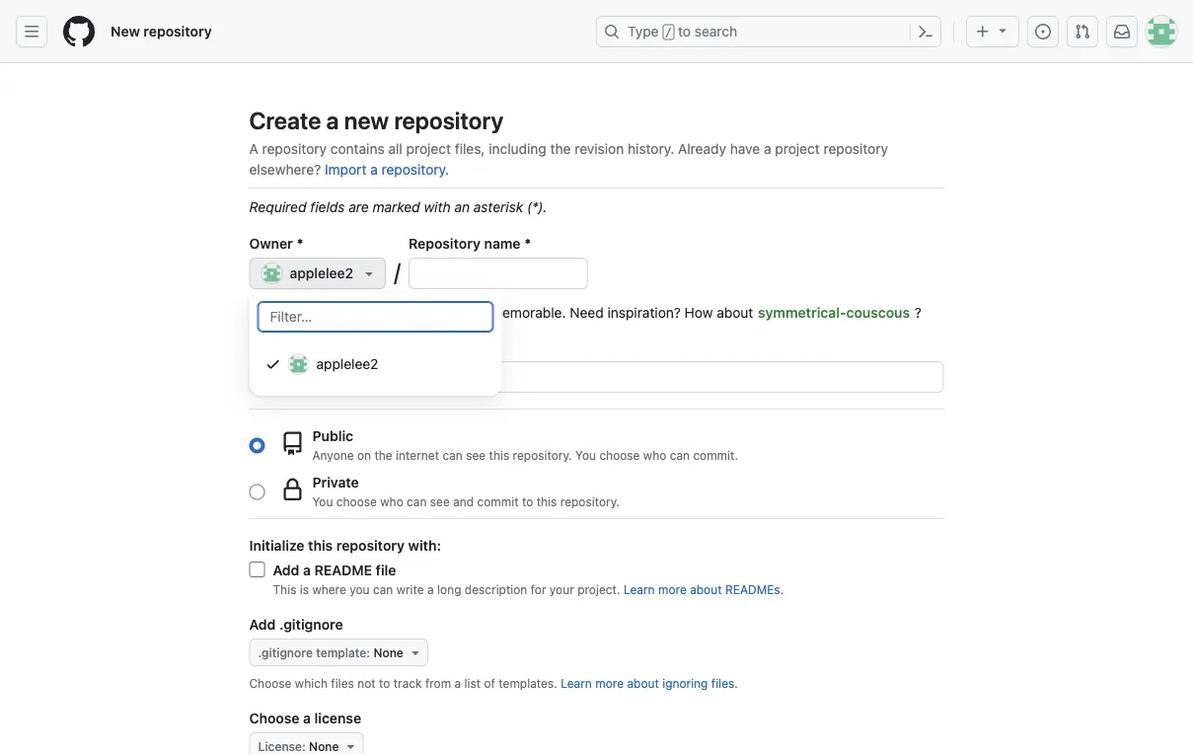 Task type: vqa. For each thing, say whether or not it's contained in the screenshot.
third dot fill icon from the top of the Explore Element on the right of the page
no



Task type: locate. For each thing, give the bounding box(es) containing it.
more
[[658, 582, 687, 596], [595, 676, 624, 690]]

description (optional)
[[249, 339, 386, 355]]

choose
[[600, 448, 640, 462], [336, 495, 377, 508]]

2 project from the left
[[775, 140, 820, 156]]

0 vertical spatial this
[[489, 448, 510, 462]]

/ up names
[[394, 258, 401, 285]]

1 vertical spatial more
[[595, 676, 624, 690]]

template
[[316, 646, 367, 659]]

2 horizontal spatial this
[[537, 495, 557, 508]]

add a readme file this is where you can write a long description for your project. learn more about readmes.
[[273, 562, 784, 596]]

0 horizontal spatial *
[[297, 235, 303, 251]]

1 horizontal spatial *
[[525, 235, 531, 251]]

all
[[388, 140, 403, 156]]

0 vertical spatial :
[[367, 646, 370, 659]]

is
[[300, 582, 309, 596]]

notifications image
[[1114, 24, 1130, 39]]

0 vertical spatial choose
[[600, 448, 640, 462]]

*
[[297, 235, 303, 251], [525, 235, 531, 251]]

about right how
[[717, 305, 753, 321]]

0 horizontal spatial are
[[349, 198, 369, 215]]

this right commit
[[537, 495, 557, 508]]

this inside public anyone on the internet can see this repository. you choose who can commit.
[[489, 448, 510, 462]]

learn more about readmes. link
[[624, 582, 784, 596]]

0 vertical spatial triangle down image
[[361, 266, 377, 281]]

none down license
[[309, 739, 339, 753]]

required fields are marked with an asterisk (*).
[[249, 198, 547, 215]]

1 horizontal spatial /
[[665, 26, 672, 39]]

.gitignore down add .gitignore at left
[[258, 646, 313, 659]]

1 horizontal spatial are
[[402, 305, 423, 321]]

choose inside the private you choose who can see and commit to this repository.
[[336, 495, 377, 508]]

the right on
[[375, 448, 393, 462]]

add
[[273, 562, 300, 578], [249, 616, 276, 632]]

0 vertical spatial applelee2
[[290, 265, 354, 281]]

add up the this
[[273, 562, 300, 578]]

0 horizontal spatial to
[[379, 676, 390, 690]]

1 vertical spatial triangle down image
[[343, 738, 359, 754]]

templates.
[[499, 676, 558, 690]]

1 horizontal spatial to
[[522, 495, 533, 508]]

track
[[394, 676, 422, 690]]

1 vertical spatial triangle down image
[[408, 645, 423, 660]]

owner *
[[249, 235, 303, 251]]

and
[[463, 305, 487, 321], [453, 495, 474, 508]]

owner
[[249, 235, 293, 251]]

add inside add a readme file this is where you can write a long description for your project. learn more about readmes.
[[273, 562, 300, 578]]

can
[[443, 448, 463, 462], [670, 448, 690, 462], [407, 495, 427, 508], [373, 582, 393, 596]]

1 vertical spatial you
[[312, 495, 333, 508]]

1 vertical spatial add
[[249, 616, 276, 632]]

0 vertical spatial choose
[[249, 676, 292, 690]]

:
[[367, 646, 370, 659], [302, 739, 306, 753]]

Search owner text field
[[258, 302, 493, 332]]

0 horizontal spatial the
[[375, 448, 393, 462]]

0 vertical spatial who
[[643, 448, 667, 462]]

triangle down image
[[361, 266, 377, 281], [408, 645, 423, 660]]

1 vertical spatial see
[[430, 495, 450, 508]]

* right owner
[[297, 235, 303, 251]]

1 horizontal spatial triangle down image
[[995, 22, 1011, 38]]

add down the this
[[249, 616, 276, 632]]

elsewhere?
[[249, 161, 321, 177]]

1 horizontal spatial choose
[[600, 448, 640, 462]]

triangle down image inside applelee2 dropdown button
[[361, 266, 377, 281]]

1 vertical spatial .gitignore
[[258, 646, 313, 659]]

0 horizontal spatial learn
[[561, 676, 592, 690]]

who down internet
[[380, 495, 403, 508]]

more left the 'ignoring'
[[595, 676, 624, 690]]

1 vertical spatial are
[[402, 305, 423, 321]]

learn right templates.
[[561, 676, 592, 690]]

1 vertical spatial the
[[375, 448, 393, 462]]

0 horizontal spatial project
[[406, 140, 451, 156]]

0 horizontal spatial who
[[380, 495, 403, 508]]

applelee2 down owner *
[[290, 265, 354, 281]]

triangle down image up names
[[361, 266, 377, 281]]

0 horizontal spatial see
[[430, 495, 450, 508]]

more right project.
[[658, 582, 687, 596]]

with
[[424, 198, 451, 215]]

a up is
[[303, 562, 311, 578]]

the inside public anyone on the internet can see this repository. you choose who can commit.
[[375, 448, 393, 462]]

name
[[484, 235, 521, 251]]

choose left the commit.
[[600, 448, 640, 462]]

1 vertical spatial this
[[537, 495, 557, 508]]

repository
[[144, 23, 212, 39], [394, 107, 504, 134], [262, 140, 327, 156], [824, 140, 888, 156], [288, 305, 353, 321], [336, 537, 405, 553]]

1 vertical spatial repository.
[[513, 448, 572, 462]]

1 vertical spatial who
[[380, 495, 403, 508]]

internet
[[396, 448, 439, 462]]

already
[[678, 140, 726, 156]]

/ right type
[[665, 26, 672, 39]]

1 vertical spatial applelee2
[[316, 356, 379, 372]]

0 vertical spatial /
[[665, 26, 672, 39]]

1 horizontal spatial who
[[643, 448, 667, 462]]

applelee2 inside dropdown button
[[290, 265, 354, 281]]

: up not
[[367, 646, 370, 659]]

the left "revision"
[[550, 140, 571, 156]]

2 vertical spatial repository.
[[560, 495, 620, 508]]

can up with:
[[407, 495, 427, 508]]

a
[[326, 107, 339, 134], [764, 140, 771, 156], [370, 161, 378, 177], [303, 562, 311, 578], [427, 582, 434, 596], [455, 676, 461, 690], [303, 710, 311, 726]]

1 vertical spatial about
[[690, 582, 722, 596]]

2 * from the left
[[525, 235, 531, 251]]

0 vertical spatial the
[[550, 140, 571, 156]]

0 vertical spatial learn
[[624, 582, 655, 596]]

are left short
[[402, 305, 423, 321]]

see up the private you choose who can see and commit to this repository.
[[466, 448, 486, 462]]

create
[[249, 107, 321, 134]]

couscous
[[846, 305, 910, 321]]

your
[[550, 582, 574, 596]]

choose inside public anyone on the internet can see this repository. you choose who can commit.
[[600, 448, 640, 462]]

None text field
[[250, 362, 943, 392]]

have
[[730, 140, 760, 156]]

1 horizontal spatial triangle down image
[[408, 645, 423, 660]]

triangle down image down license
[[343, 738, 359, 754]]

are right fields
[[349, 198, 369, 215]]

about left readmes.
[[690, 582, 722, 596]]

1 vertical spatial to
[[522, 495, 533, 508]]

and right short
[[463, 305, 487, 321]]

choose for choose a license
[[249, 710, 300, 726]]

files,
[[455, 140, 485, 156]]

1 vertical spatial and
[[453, 495, 474, 508]]

lock image
[[281, 478, 305, 502]]

1 vertical spatial choose
[[336, 495, 377, 508]]

to right not
[[379, 676, 390, 690]]

about left the 'ignoring'
[[627, 676, 659, 690]]

0 horizontal spatial you
[[312, 495, 333, 508]]

project right have
[[775, 140, 820, 156]]

choose for choose which files not to track from a list of templates. learn more about ignoring files.
[[249, 676, 292, 690]]

and left commit
[[453, 495, 474, 508]]

1 horizontal spatial you
[[576, 448, 596, 462]]

this
[[489, 448, 510, 462], [537, 495, 557, 508], [308, 537, 333, 553]]

1 horizontal spatial see
[[466, 448, 486, 462]]

license : none
[[258, 739, 339, 753]]

.gitignore
[[279, 616, 343, 632], [258, 646, 313, 659]]

can down file
[[373, 582, 393, 596]]

names
[[357, 305, 399, 321]]

choose
[[249, 676, 292, 690], [249, 710, 300, 726]]

0 horizontal spatial this
[[308, 537, 333, 553]]

1 horizontal spatial learn
[[624, 582, 655, 596]]

a repository contains all project files, including the revision history.
[[249, 140, 674, 156]]

0 vertical spatial more
[[658, 582, 687, 596]]

0 vertical spatial about
[[717, 305, 753, 321]]

repository inside already have a project repository elsewhere?
[[824, 140, 888, 156]]

1 horizontal spatial this
[[489, 448, 510, 462]]

0 vertical spatial you
[[576, 448, 596, 462]]

2 choose from the top
[[249, 710, 300, 726]]

0 vertical spatial to
[[678, 23, 691, 39]]

applelee2 radio item
[[257, 348, 494, 380]]

choose down private
[[336, 495, 377, 508]]

who inside the private you choose who can see and commit to this repository.
[[380, 495, 403, 508]]

Repository text field
[[410, 259, 587, 288]]

a right have
[[764, 140, 771, 156]]

who left the commit.
[[643, 448, 667, 462]]

triangle down image right plus 'image'
[[995, 22, 1011, 38]]

public
[[312, 427, 354, 444]]

1 vertical spatial /
[[394, 258, 401, 285]]

1 vertical spatial :
[[302, 739, 306, 753]]

repository. down all
[[382, 161, 449, 177]]

who
[[643, 448, 667, 462], [380, 495, 403, 508]]

0 horizontal spatial triangle down image
[[361, 266, 377, 281]]

short
[[426, 305, 459, 321]]

0 horizontal spatial :
[[302, 739, 306, 753]]

1 vertical spatial choose
[[249, 710, 300, 726]]

you
[[350, 582, 370, 596]]

choose up license
[[249, 710, 300, 726]]

1 horizontal spatial more
[[658, 582, 687, 596]]

add .gitignore
[[249, 616, 343, 632]]

1 horizontal spatial the
[[550, 140, 571, 156]]

readmes.
[[725, 582, 784, 596]]

to right commit
[[522, 495, 533, 508]]

1 horizontal spatial none
[[374, 646, 404, 659]]

applelee2 down (optional)
[[316, 356, 379, 372]]

1 vertical spatial none
[[309, 739, 339, 753]]

project right all
[[406, 140, 451, 156]]

can right internet
[[443, 448, 463, 462]]

see inside the private you choose who can see and commit to this repository.
[[430, 495, 450, 508]]

(optional)
[[329, 341, 386, 354]]

are
[[349, 198, 369, 215], [402, 305, 423, 321]]

: down 'choose a license'
[[302, 739, 306, 753]]

initialize this repository with:
[[249, 537, 441, 553]]

0 vertical spatial none
[[374, 646, 404, 659]]

learn
[[624, 582, 655, 596], [561, 676, 592, 690]]

to left search
[[678, 23, 691, 39]]

learn right project.
[[624, 582, 655, 596]]

2 vertical spatial about
[[627, 676, 659, 690]]

0 vertical spatial see
[[466, 448, 486, 462]]

this up readme
[[308, 537, 333, 553]]

the
[[550, 140, 571, 156], [375, 448, 393, 462]]

Private radio
[[249, 484, 265, 500]]

0 horizontal spatial none
[[309, 739, 339, 753]]

triangle down image up track
[[408, 645, 423, 660]]

this inside the private you choose who can see and commit to this repository.
[[537, 495, 557, 508]]

1 horizontal spatial project
[[775, 140, 820, 156]]

triangle down image
[[995, 22, 1011, 38], [343, 738, 359, 754]]

about inside add a readme file this is where you can write a long description for your project. learn more about readmes.
[[690, 582, 722, 596]]

license
[[314, 710, 361, 726]]

create a new repository
[[249, 107, 504, 134]]

can left the commit.
[[670, 448, 690, 462]]

1 vertical spatial learn
[[561, 676, 592, 690]]

see inside public anyone on the internet can see this repository. you choose who can commit.
[[466, 448, 486, 462]]

0 vertical spatial add
[[273, 562, 300, 578]]

private
[[312, 474, 359, 490]]

choose left which
[[249, 676, 292, 690]]

a left long
[[427, 582, 434, 596]]

0 horizontal spatial choose
[[336, 495, 377, 508]]

import a repository. link
[[325, 161, 449, 177]]

repository. down public anyone on the internet can see this repository. you choose who can commit.
[[560, 495, 620, 508]]

applelee2
[[290, 265, 354, 281], [316, 356, 379, 372]]

this up commit
[[489, 448, 510, 462]]

/ inside type / to search
[[665, 26, 672, 39]]

* right name on the top left of the page
[[525, 235, 531, 251]]

1 choose from the top
[[249, 676, 292, 690]]

command palette image
[[918, 24, 934, 39]]

repository. up commit
[[513, 448, 572, 462]]

about
[[717, 305, 753, 321], [690, 582, 722, 596], [627, 676, 659, 690]]

see up with:
[[430, 495, 450, 508]]

.gitignore up .gitignore template : none
[[279, 616, 343, 632]]

/
[[665, 26, 672, 39], [394, 258, 401, 285]]

none up track
[[374, 646, 404, 659]]



Task type: describe. For each thing, give the bounding box(es) containing it.
learn more about ignoring files. link
[[561, 676, 738, 690]]

search
[[695, 23, 738, 39]]

who inside public anyone on the internet can see this repository. you choose who can commit.
[[643, 448, 667, 462]]

symmetrical-couscous button
[[757, 297, 911, 329]]

for
[[531, 582, 546, 596]]

commit
[[477, 495, 519, 508]]

you inside public anyone on the internet can see this repository. you choose who can commit.
[[576, 448, 596, 462]]

0 horizontal spatial more
[[595, 676, 624, 690]]

can inside the private you choose who can see and commit to this repository.
[[407, 495, 427, 508]]

1 horizontal spatial :
[[367, 646, 370, 659]]

a down contains
[[370, 161, 378, 177]]

more inside add a readme file this is where you can write a long description for your project. learn more about readmes.
[[658, 582, 687, 596]]

2 horizontal spatial to
[[678, 23, 691, 39]]

commit.
[[693, 448, 738, 462]]

repository. inside the private you choose who can see and commit to this repository.
[[560, 495, 620, 508]]

memorable.
[[491, 305, 566, 321]]

on
[[357, 448, 371, 462]]

list
[[464, 676, 481, 690]]

1 * from the left
[[297, 235, 303, 251]]

inspiration?
[[608, 305, 681, 321]]

need
[[570, 305, 604, 321]]

type
[[628, 23, 659, 39]]

1 project from the left
[[406, 140, 451, 156]]

new repository
[[111, 23, 212, 39]]

public anyone on the internet can see this repository. you choose who can commit.
[[312, 427, 738, 462]]

plus image
[[975, 24, 991, 39]]

write
[[397, 582, 424, 596]]

0 horizontal spatial /
[[394, 258, 401, 285]]

new
[[111, 23, 140, 39]]

can inside add a readme file this is where you can write a long description for your project. learn more about readmes.
[[373, 582, 393, 596]]

description
[[465, 582, 527, 596]]

choose which files not to track from a list of templates. learn more about ignoring files.
[[249, 676, 738, 690]]

a left "list"
[[455, 676, 461, 690]]

applelee2 button
[[249, 258, 386, 289]]

0 vertical spatial .gitignore
[[279, 616, 343, 632]]

marked
[[373, 198, 420, 215]]

required
[[249, 198, 307, 215]]

from
[[425, 676, 451, 690]]

files.
[[711, 676, 738, 690]]

repository name *
[[409, 235, 531, 251]]

0 vertical spatial are
[[349, 198, 369, 215]]

a inside already have a project repository elsewhere?
[[764, 140, 771, 156]]

how
[[685, 305, 713, 321]]

of
[[484, 676, 495, 690]]

with:
[[408, 537, 441, 553]]

choose a license
[[249, 710, 361, 726]]

you inside the private you choose who can see and commit to this repository.
[[312, 495, 333, 508]]

which
[[295, 676, 328, 690]]

long
[[437, 582, 461, 596]]

revision
[[575, 140, 624, 156]]

project inside already have a project repository elsewhere?
[[775, 140, 820, 156]]

great repository names are short and memorable. need inspiration? how about symmetrical-couscous ?
[[249, 305, 922, 321]]

check image
[[265, 356, 281, 372]]

type / to search
[[628, 23, 738, 39]]

add for add a readme file this is where you can write a long description for your project. learn more about readmes.
[[273, 562, 300, 578]]

and inside the private you choose who can see and commit to this repository.
[[453, 495, 474, 508]]

0 vertical spatial and
[[463, 305, 487, 321]]

contains
[[331, 140, 385, 156]]

repo image
[[281, 432, 305, 455]]

where
[[312, 582, 346, 596]]

a left the new
[[326, 107, 339, 134]]

homepage image
[[63, 16, 95, 47]]

ignoring
[[663, 676, 708, 690]]

to inside the private you choose who can see and commit to this repository.
[[522, 495, 533, 508]]

Add a README file checkbox
[[249, 562, 265, 577]]

readme
[[314, 562, 372, 578]]

repository
[[409, 235, 481, 251]]

0 vertical spatial repository.
[[382, 161, 449, 177]]

applelee2 inside radio item
[[316, 356, 379, 372]]

applelee2 menu
[[249, 293, 502, 396]]

add for add .gitignore
[[249, 616, 276, 632]]

symmetrical-
[[758, 305, 846, 321]]

0 horizontal spatial triangle down image
[[343, 738, 359, 754]]

Public radio
[[249, 438, 265, 454]]

import
[[325, 161, 367, 177]]

learn inside add a readme file this is where you can write a long description for your project. learn more about readmes.
[[624, 582, 655, 596]]

a up license : none
[[303, 710, 311, 726]]

2 vertical spatial this
[[308, 537, 333, 553]]

?
[[915, 305, 922, 321]]

already have a project repository elsewhere?
[[249, 140, 888, 177]]

not
[[357, 676, 376, 690]]

file
[[376, 562, 396, 578]]

license
[[258, 739, 302, 753]]

anyone
[[312, 448, 354, 462]]

repository. inside public anyone on the internet can see this repository. you choose who can commit.
[[513, 448, 572, 462]]

an
[[455, 198, 470, 215]]

project.
[[578, 582, 620, 596]]

git pull request image
[[1075, 24, 1091, 39]]

private you choose who can see and commit to this repository.
[[312, 474, 620, 508]]

including
[[489, 140, 547, 156]]

a
[[249, 140, 258, 156]]

new
[[344, 107, 389, 134]]

great
[[249, 305, 284, 321]]

fields
[[310, 198, 345, 215]]

(*).
[[527, 198, 547, 215]]

issue opened image
[[1035, 24, 1051, 39]]

history.
[[628, 140, 674, 156]]

initialize
[[249, 537, 305, 553]]

2 vertical spatial to
[[379, 676, 390, 690]]

asterisk
[[474, 198, 523, 215]]

files
[[331, 676, 354, 690]]

.gitignore template : none
[[258, 646, 404, 659]]

import a repository.
[[325, 161, 449, 177]]

description
[[249, 339, 326, 355]]

0 vertical spatial triangle down image
[[995, 22, 1011, 38]]

this
[[273, 582, 297, 596]]



